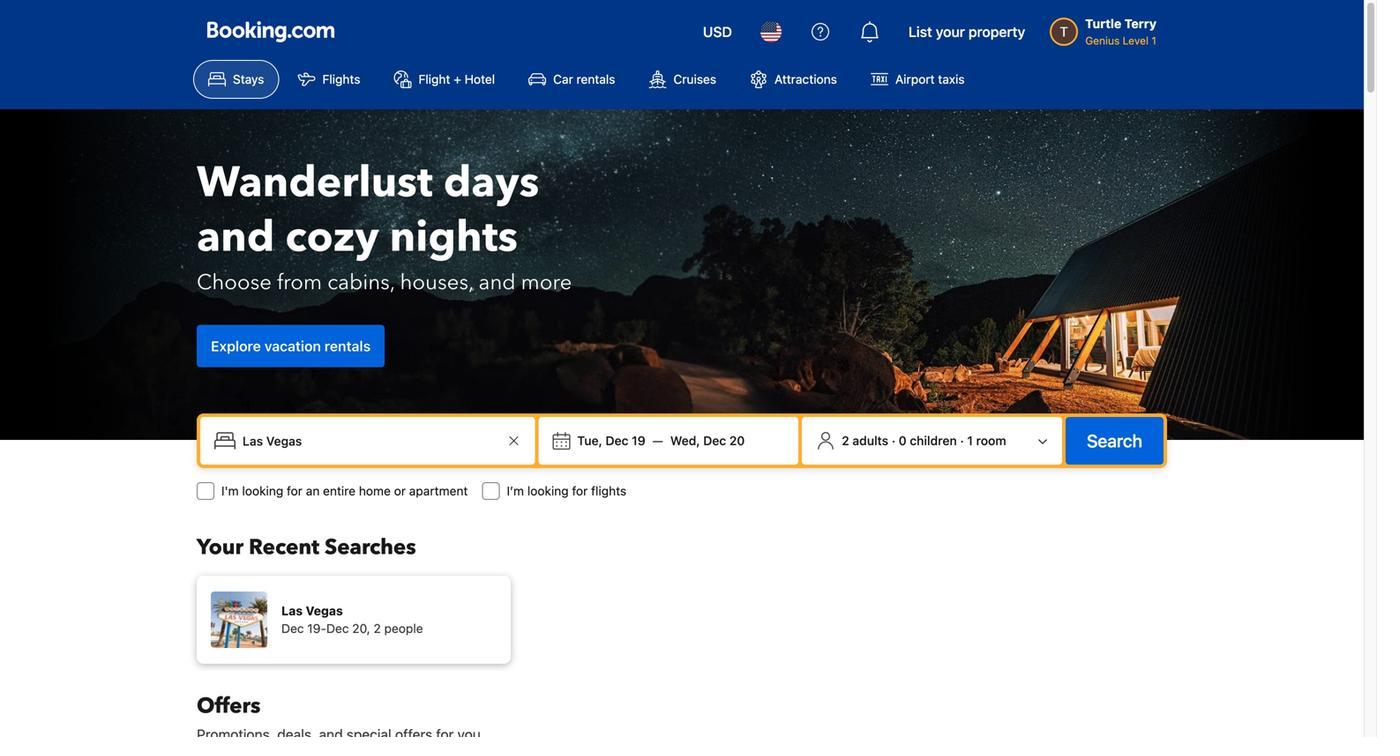 Task type: locate. For each thing, give the bounding box(es) containing it.
looking for i'm
[[242, 484, 283, 499]]

cabins,
[[328, 268, 395, 297]]

dec
[[606, 434, 629, 448], [704, 434, 726, 448], [282, 622, 304, 636], [326, 622, 349, 636]]

i'm looking for flights
[[507, 484, 627, 499]]

and up choose
[[197, 209, 275, 267]]

2 right the 20,
[[374, 622, 381, 636]]

stays link
[[193, 60, 279, 99]]

0 horizontal spatial and
[[197, 209, 275, 267]]

adults
[[853, 434, 889, 448]]

1
[[1152, 34, 1157, 47], [968, 434, 973, 448]]

0 vertical spatial and
[[197, 209, 275, 267]]

0 horizontal spatial for
[[287, 484, 303, 499]]

list
[[909, 23, 933, 40]]

terry
[[1125, 16, 1157, 31]]

for
[[287, 484, 303, 499], [572, 484, 588, 499]]

cruises
[[674, 72, 717, 86]]

explore
[[211, 338, 261, 355]]

booking.com image
[[207, 21, 334, 42]]

2 for from the left
[[572, 484, 588, 499]]

1 looking from the left
[[242, 484, 283, 499]]

2 left adults
[[842, 434, 850, 448]]

0 vertical spatial 1
[[1152, 34, 1157, 47]]

car rentals
[[553, 72, 615, 86]]

1 vertical spatial 1
[[968, 434, 973, 448]]

stays
[[233, 72, 264, 86]]

for for an
[[287, 484, 303, 499]]

entire
[[323, 484, 356, 499]]

19-
[[307, 622, 326, 636]]

0 vertical spatial 2
[[842, 434, 850, 448]]

turtle terry genius level 1
[[1086, 16, 1157, 47]]

las vegas dec 19-dec 20, 2 people
[[282, 604, 423, 636]]

0 horizontal spatial 1
[[968, 434, 973, 448]]

0 horizontal spatial rentals
[[325, 338, 371, 355]]

rentals
[[577, 72, 615, 86], [325, 338, 371, 355]]

dec left 20
[[704, 434, 726, 448]]

nights
[[390, 209, 518, 267]]

choose
[[197, 268, 272, 297]]

1 vertical spatial and
[[479, 268, 516, 297]]

looking for i'm
[[528, 484, 569, 499]]

dec down "las"
[[282, 622, 304, 636]]

1 right level on the right of the page
[[1152, 34, 1157, 47]]

people
[[384, 622, 423, 636]]

i'm
[[222, 484, 239, 499]]

1 horizontal spatial 2
[[842, 434, 850, 448]]

car
[[553, 72, 573, 86]]

looking right i'm
[[528, 484, 569, 499]]

car rentals link
[[514, 60, 630, 99]]

your
[[936, 23, 965, 40]]

rentals right vacation
[[325, 338, 371, 355]]

1 horizontal spatial for
[[572, 484, 588, 499]]

1 horizontal spatial looking
[[528, 484, 569, 499]]

explore vacation rentals
[[211, 338, 371, 355]]

· right children
[[961, 434, 964, 448]]

your recent searches
[[197, 533, 416, 563]]

2 adults · 0 children · 1 room
[[842, 434, 1007, 448]]

and left "more"
[[479, 268, 516, 297]]

2 adults · 0 children · 1 room button
[[809, 424, 1056, 458]]

children
[[910, 434, 957, 448]]

for left 'an'
[[287, 484, 303, 499]]

your
[[197, 533, 244, 563]]

for left flights
[[572, 484, 588, 499]]

1 vertical spatial rentals
[[325, 338, 371, 355]]

looking right i'm
[[242, 484, 283, 499]]

explore vacation rentals link
[[197, 325, 385, 368]]

flight + hotel link
[[379, 60, 510, 99]]

2
[[842, 434, 850, 448], [374, 622, 381, 636]]

searches
[[325, 533, 416, 563]]

0 vertical spatial rentals
[[577, 72, 615, 86]]

for for flights
[[572, 484, 588, 499]]

1 horizontal spatial 1
[[1152, 34, 1157, 47]]

1 horizontal spatial ·
[[961, 434, 964, 448]]

looking
[[242, 484, 283, 499], [528, 484, 569, 499]]

1 for from the left
[[287, 484, 303, 499]]

0 horizontal spatial ·
[[892, 434, 896, 448]]

1 left room
[[968, 434, 973, 448]]

recent
[[249, 533, 320, 563]]

genius
[[1086, 34, 1120, 47]]

1 inside dropdown button
[[968, 434, 973, 448]]

1 vertical spatial 2
[[374, 622, 381, 636]]

2 · from the left
[[961, 434, 964, 448]]

list your property
[[909, 23, 1026, 40]]

level
[[1123, 34, 1149, 47]]

· left 0 at the bottom right of the page
[[892, 434, 896, 448]]

0 horizontal spatial 2
[[374, 622, 381, 636]]

usd button
[[693, 11, 743, 53]]

taxis
[[938, 72, 965, 86]]

cruises link
[[634, 60, 732, 99]]

·
[[892, 434, 896, 448], [961, 434, 964, 448]]

rentals right car
[[577, 72, 615, 86]]

search
[[1087, 431, 1143, 451]]

hotel
[[465, 72, 495, 86]]

and
[[197, 209, 275, 267], [479, 268, 516, 297]]

Where are you going? field
[[236, 425, 503, 457]]

2 looking from the left
[[528, 484, 569, 499]]

0 horizontal spatial looking
[[242, 484, 283, 499]]

days
[[444, 154, 540, 212]]

—
[[653, 434, 663, 448]]

19
[[632, 434, 646, 448]]



Task type: vqa. For each thing, say whether or not it's contained in the screenshot.
allowed
no



Task type: describe. For each thing, give the bounding box(es) containing it.
0
[[899, 434, 907, 448]]

flights
[[323, 72, 360, 86]]

i'm looking for an entire home or apartment
[[222, 484, 468, 499]]

1 horizontal spatial and
[[479, 268, 516, 297]]

more
[[521, 268, 572, 297]]

flight + hotel
[[419, 72, 495, 86]]

home
[[359, 484, 391, 499]]

20,
[[352, 622, 370, 636]]

tue,
[[577, 434, 603, 448]]

tue, dec 19 button
[[570, 425, 653, 457]]

1 horizontal spatial rentals
[[577, 72, 615, 86]]

usd
[[703, 23, 732, 40]]

1 · from the left
[[892, 434, 896, 448]]

20
[[730, 434, 745, 448]]

an
[[306, 484, 320, 499]]

dec down the vegas at the bottom of the page
[[326, 622, 349, 636]]

las
[[282, 604, 303, 619]]

attractions
[[775, 72, 837, 86]]

flight
[[419, 72, 450, 86]]

i'm
[[507, 484, 524, 499]]

airport
[[896, 72, 935, 86]]

dec left the '19'
[[606, 434, 629, 448]]

+
[[454, 72, 461, 86]]

turtle
[[1086, 16, 1122, 31]]

property
[[969, 23, 1026, 40]]

vacation
[[265, 338, 321, 355]]

or
[[394, 484, 406, 499]]

flights
[[591, 484, 627, 499]]

tue, dec 19 — wed, dec 20
[[577, 434, 745, 448]]

airport taxis
[[896, 72, 965, 86]]

your account menu turtle terry genius level 1 element
[[1050, 8, 1164, 49]]

wanderlust days and cozy nights choose from cabins, houses, and more
[[197, 154, 572, 297]]

wanderlust
[[197, 154, 433, 212]]

2 inside dropdown button
[[842, 434, 850, 448]]

room
[[977, 434, 1007, 448]]

1 inside turtle terry genius level 1
[[1152, 34, 1157, 47]]

list your property link
[[898, 11, 1036, 53]]

apartment
[[409, 484, 468, 499]]

attractions link
[[735, 60, 852, 99]]

cozy
[[285, 209, 379, 267]]

vegas
[[306, 604, 343, 619]]

offers
[[197, 692, 261, 721]]

search button
[[1066, 417, 1164, 465]]

from
[[277, 268, 322, 297]]

flights link
[[283, 60, 375, 99]]

houses,
[[400, 268, 473, 297]]

wed, dec 20 button
[[663, 425, 752, 457]]

airport taxis link
[[856, 60, 980, 99]]

2 inside 'las vegas dec 19-dec 20, 2 people'
[[374, 622, 381, 636]]

wed,
[[671, 434, 700, 448]]



